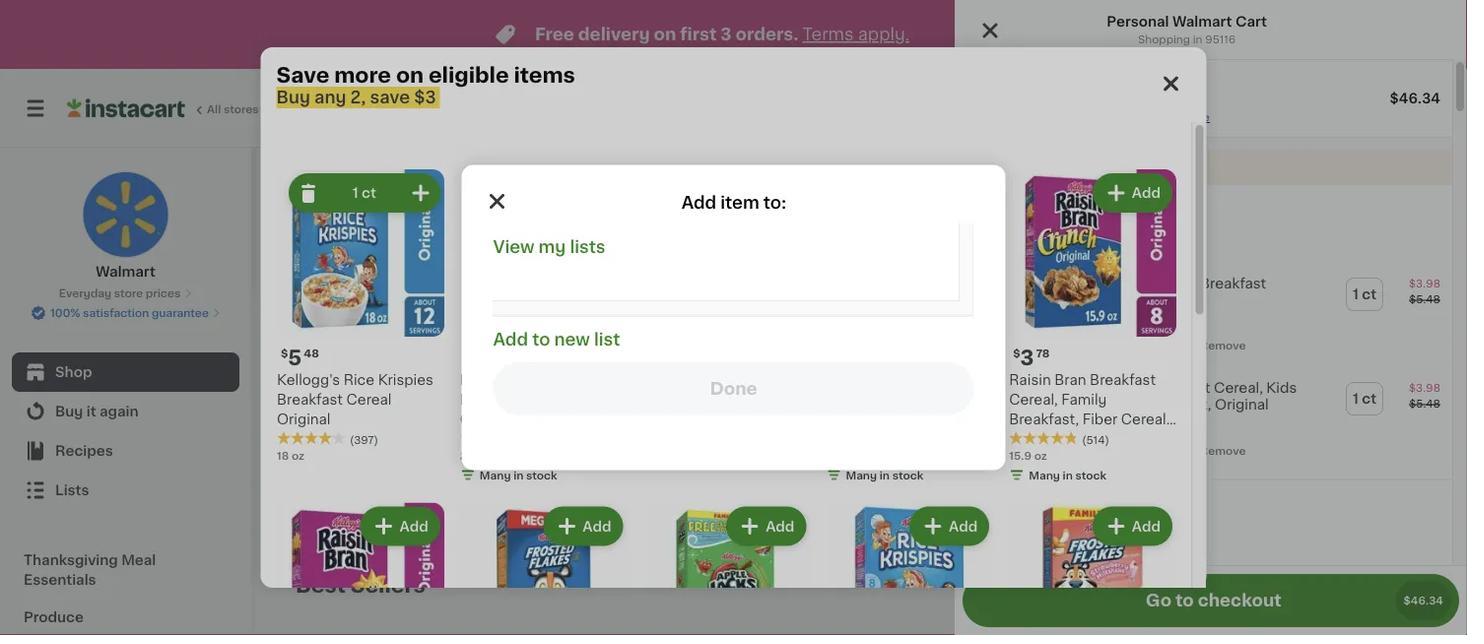 Task type: locate. For each thing, give the bounding box(es) containing it.
choose replacement button
[[1032, 337, 1170, 355], [1032, 442, 1170, 459]]

1 48 from the left
[[303, 348, 319, 359]]

oz right 4
[[872, 491, 885, 502]]

shop
[[55, 366, 92, 379]]

in left 95116
[[1193, 34, 1202, 45]]

bran up pom
[[871, 373, 903, 387]]

1 vertical spatial container
[[888, 491, 941, 502]]

walmart up 95116
[[1172, 15, 1232, 29]]

breakfast,
[[1141, 397, 1211, 411], [826, 413, 895, 426], [1009, 413, 1078, 426], [459, 432, 529, 446]]

each inside "$0.72 / lb about 2.0 lb each"
[[553, 487, 580, 498]]

add up kellogg's rice krispies breakfast cereal original image
[[991, 259, 1019, 273]]

view for fresh fruit
[[1186, 184, 1220, 198]]

2 wonderful from the left
[[1051, 452, 1123, 466]]

$5.48
[[1409, 294, 1440, 305], [1409, 399, 1440, 410]]

1 vertical spatial 1 ct button
[[1347, 383, 1382, 415]]

stock down pom
[[892, 470, 923, 481]]

everyday
[[59, 288, 111, 299]]

krispies for kellogg's rice krispies breakfast cereal original
[[377, 373, 433, 387]]

sweet,
[[1169, 452, 1217, 466]]

2 horizontal spatial frosted
[[1039, 381, 1093, 395]]

3 right the list
[[654, 347, 667, 368]]

1 horizontal spatial many in stock
[[845, 470, 923, 481]]

1 choose replacement from the top
[[1053, 341, 1170, 351]]

1 bran from the left
[[871, 373, 903, 387]]

many in stock down pom
[[845, 470, 923, 481]]

thanksgiving meal essentials link
[[12, 542, 239, 599]]

cereal for kellogg's rice krispies breakfast cereal original 18 oz
[[1039, 293, 1085, 307]]

delivery left the "is"
[[1034, 161, 1091, 174]]

$3 inside promotion-wrapper element
[[1146, 204, 1164, 218]]

items for second see eligible items button from the bottom
[[1135, 234, 1175, 248]]

2 horizontal spatial many
[[1028, 470, 1059, 481]]

0 horizontal spatial guarantee
[[152, 308, 209, 319]]

buy inside promotion-wrapper element
[[1031, 204, 1059, 218]]

2 replacement from the top
[[1099, 445, 1170, 456]]

buy for buy it again
[[55, 405, 83, 419]]

oz inside kellogg's rice krispies breakfast cereal original 18 oz
[[1054, 312, 1067, 323]]

2, inside save more on eligible items buy any 2, save $3
[[350, 89, 366, 106]]

fiber up eat
[[899, 413, 934, 426]]

first right 'your'
[[1002, 161, 1031, 174]]

to for go
[[1175, 593, 1194, 609]]

0 vertical spatial choose replacement
[[1053, 341, 1170, 351]]

raisin up pom
[[826, 373, 867, 387]]

cereal inside kellogg's rice krispies breakfast cereal original 18 oz
[[1039, 293, 1085, 307]]

1 vertical spatial about
[[673, 507, 706, 517]]

1 all from the top
[[1223, 184, 1239, 198]]

$ left 78
[[1013, 348, 1020, 359]]

1 horizontal spatial walmart
[[1172, 15, 1232, 29]]

0 horizontal spatial to-
[[862, 472, 883, 485]]

your
[[967, 161, 998, 174]]

1 horizontal spatial on
[[654, 26, 676, 43]]

choose replacement button for original
[[1032, 337, 1170, 355]]

choose
[[1053, 341, 1097, 351], [1053, 445, 1097, 456]]

1 vertical spatial all
[[1223, 578, 1239, 592]]

spend left $10.18
[[1031, 518, 1066, 529]]

1 see eligible items from the top
[[1050, 234, 1175, 248]]

choose replacement button for cereal,
[[1032, 442, 1170, 459]]

first left 'orders.'
[[680, 26, 717, 43]]

1 vertical spatial each
[[553, 487, 580, 498]]

1 ct inside buy any 2, save $3 'dialog'
[[352, 186, 376, 200]]

0 vertical spatial choose
[[1053, 341, 1097, 351]]

0 vertical spatial on
[[654, 26, 676, 43]]

$3.98 for frosted flakes breakfast cereal, kids cereal, family breakfast, original
[[1409, 383, 1440, 394]]

2 remove from the top
[[1200, 445, 1246, 456]]

many in stock for breakfast,
[[1028, 470, 1106, 481]]

$46.34
[[1390, 92, 1440, 105], [1403, 596, 1443, 606]]

2, down the "is"
[[1093, 204, 1106, 218]]

item carousel region containing fresh fruit
[[296, 171, 1413, 550]]

meal
[[121, 554, 156, 567]]

1 horizontal spatial container
[[1269, 471, 1323, 482]]

seedless
[[761, 452, 824, 466]]

0 vertical spatial ct
[[361, 186, 376, 200]]

1 ct button for kellogg's rice krispies breakfast cereal original
[[1347, 279, 1382, 310]]

krispies inside kellogg's rice krispies breakfast cereal original 18 oz
[[1141, 277, 1197, 291]]

1 remove button from the top
[[1178, 337, 1246, 355]]

2 (est.) from the left
[[763, 424, 805, 440]]

0 vertical spatial view
[[1186, 184, 1220, 198]]

breakfast, inside 5 raisin bran breakfast cereal, family breakfast, fiber cereal, original
[[826, 413, 895, 426]]

12
[[1395, 101, 1409, 115], [1240, 471, 1251, 482]]

1 vertical spatial choose
[[1053, 445, 1097, 456]]

choose replacement down kellogg's rice krispies breakfast cereal original 18 oz
[[1053, 341, 1170, 351]]

1 vertical spatial first
[[1002, 161, 1031, 174]]

0 horizontal spatial delivery
[[578, 26, 650, 43]]

2 vertical spatial view
[[1186, 578, 1220, 592]]

$ for 6
[[1055, 427, 1062, 438]]

1 horizontal spatial stock
[[892, 470, 923, 481]]

replacement
[[1099, 341, 1170, 351], [1099, 445, 1170, 456]]

ct for frosted flakes breakfast cereal, kids cereal, family breakfast, original
[[1362, 392, 1376, 406]]

5 inside 5 raisin bran breakfast cereal, family breakfast, fiber cereal, original
[[837, 347, 850, 368]]

0 horizontal spatial (est.)
[[573, 424, 615, 440]]

100% satisfaction guarantee
[[1051, 112, 1210, 123], [50, 308, 209, 319]]

cereal, up each (est.)
[[529, 393, 578, 407]]

guarantee down prices
[[152, 308, 209, 319]]

add to new list
[[493, 331, 620, 348]]

1 vertical spatial delivery
[[1034, 161, 1091, 174]]

1 $5.48 from the top
[[1409, 294, 1440, 305]]

rice inside kellogg's rice krispies breakfast cereal original
[[343, 373, 374, 387]]

1 vertical spatial save
[[1109, 204, 1143, 218]]

1 choose replacement button from the top
[[1032, 337, 1170, 355]]

wonderful halos sweet, seedless, easy-to-peel mandarins 5 lb
[[1051, 452, 1217, 521]]

breakfast inside 5 raisin bran breakfast cereal, family breakfast, fiber cereal, original
[[906, 373, 972, 387]]

$3 inside save more on eligible items buy any 2, save $3
[[414, 89, 436, 106]]

3 many in stock from the left
[[1028, 470, 1106, 481]]

oz inside frosted flakes breakfast cereal, kids cereal, family breakfast, original 24 oz
[[1056, 417, 1068, 427]]

breakfast, up 15.9 oz
[[1009, 413, 1078, 426]]

1 vertical spatial $5.48
[[1409, 399, 1440, 410]]

instacart logo image
[[67, 97, 185, 120]]

1 vertical spatial rice
[[343, 373, 374, 387]]

original up 15.9 oz
[[1009, 432, 1062, 446]]

3 stock from the left
[[1075, 470, 1106, 481]]

product group containing kellogg's rice krispies breakfast cereal original
[[955, 262, 1452, 367]]

100% down everyday
[[50, 308, 80, 319]]

again
[[100, 405, 139, 419]]

oz
[[1054, 312, 1067, 323], [1056, 417, 1068, 427], [291, 450, 304, 461], [476, 450, 489, 461], [1034, 450, 1047, 461], [1254, 471, 1267, 482], [872, 491, 885, 502]]

1 $3.98 $5.48 from the top
[[1409, 278, 1440, 305]]

2 see eligible items from the top
[[1050, 545, 1175, 559]]

kellogg's rice krispies breakfast cereal original
[[276, 373, 433, 426]]

2 horizontal spatial flakes
[[1096, 381, 1141, 395]]

$ 3 78
[[1013, 347, 1049, 368]]

to- down sweet,
[[1161, 472, 1182, 485]]

1 vertical spatial to
[[1135, 518, 1147, 529]]

2 choose replacement button from the top
[[1032, 442, 1170, 459]]

$3.98
[[1409, 278, 1440, 289], [1409, 383, 1440, 394]]

wonderful inside pom wonderful ready- to-eat pomegranate arils 4 oz container
[[900, 452, 972, 466]]

view my lists
[[493, 238, 605, 255]]

48 up kellogg's rice krispies breakfast cereal original
[[303, 348, 319, 359]]

items down 'free'
[[514, 65, 575, 85]]

product group up peel
[[955, 367, 1452, 471]]

save down free! on the right of the page
[[1109, 204, 1143, 218]]

0 vertical spatial walmart
[[1172, 15, 1232, 29]]

1 horizontal spatial many
[[845, 470, 876, 481]]

buy down save
[[276, 89, 310, 106]]

view for best sellers
[[1186, 578, 1220, 592]]

2, inside promotion-wrapper element
[[1093, 204, 1106, 218]]

1 vertical spatial buy
[[1031, 204, 1059, 218]]

2 choose from the top
[[1053, 445, 1097, 456]]

eat
[[883, 472, 905, 485]]

1 horizontal spatial kellogg's
[[642, 373, 706, 387]]

3 inside limited time offer region
[[721, 26, 732, 43]]

$ up kellogg's rice krispies breakfast cereal original
[[280, 348, 288, 359]]

$ inside "$ 3 78"
[[1013, 348, 1020, 359]]

kellogg's inside kellogg's rice krispies breakfast cereal original 18 oz
[[1039, 277, 1103, 291]]

1 horizontal spatial satisfaction
[[1084, 112, 1150, 123]]

flakes inside frosted flakes breakfast cereal, kids cereal, family breakfast, original
[[516, 373, 560, 387]]

0 vertical spatial remove
[[1200, 341, 1246, 351]]

walmart
[[1172, 15, 1232, 29], [96, 265, 155, 279]]

$5.48 for kellogg's rice krispies breakfast cereal original
[[1409, 294, 1440, 305]]

1 many in stock from the left
[[479, 470, 557, 481]]

33
[[324, 427, 338, 438]]

original down buy any 2, save $3
[[1088, 293, 1142, 307]]

1 horizontal spatial flakes
[[642, 393, 686, 407]]

2 to- from the left
[[1161, 472, 1182, 485]]

orders.
[[736, 26, 798, 43]]

$ inside $ 0 33
[[300, 427, 307, 438]]

1 fiber from the left
[[899, 413, 934, 426]]

ct for kellogg's rice krispies breakfast cereal original
[[1362, 288, 1376, 301]]

1 (est.) from the left
[[573, 424, 615, 440]]

cereal, up 6
[[1039, 397, 1089, 411]]

frosted flakes breakfast cereal, kids cereal, family breakfast, original image
[[967, 379, 1008, 420]]

100%
[[1051, 112, 1081, 123], [50, 308, 80, 319]]

2 $3.98 $5.48 from the top
[[1409, 383, 1440, 410]]

2 $5.48 from the top
[[1409, 399, 1440, 410]]

all left (40+)
[[1223, 184, 1239, 198]]

choose replacement down (514)
[[1053, 445, 1170, 456]]

100% satisfaction guarantee inside button
[[50, 308, 209, 319]]

more inside spend $15, save $5 spend $10.18 more to redeem
[[1104, 518, 1132, 529]]

in up 2.0
[[513, 470, 523, 481]]

see eligible items down buy any 2, save $3
[[1050, 234, 1175, 248]]

cereal, up raspberries
[[1214, 381, 1263, 395]]

0 horizontal spatial 100% satisfaction guarantee
[[50, 308, 209, 319]]

replacement for cereal,
[[1099, 445, 1170, 456]]

1 horizontal spatial 2,
[[1093, 204, 1106, 218]]

kids up $5.34 element
[[1266, 381, 1297, 395]]

1 remove from the top
[[1200, 341, 1246, 351]]

2 item carousel region from the top
[[296, 566, 1413, 635]]

original up '(1.03k)'
[[690, 393, 744, 407]]

1 1 ct button from the top
[[1347, 279, 1382, 310]]

2 bran from the left
[[1054, 373, 1086, 387]]

to inside list_add_items dialog
[[532, 331, 550, 348]]

more
[[334, 65, 391, 85], [1104, 518, 1132, 529]]

0 vertical spatial all
[[1223, 184, 1239, 198]]

remove frosted flakes breakfast cereal, kids cereal, family breakfast, original image
[[479, 181, 503, 205]]

flakes inside frosted flakes breakfast cereal, kids cereal, family breakfast, original 24 oz
[[1096, 381, 1141, 395]]

rice inside kellogg's rice krispies breakfast cereal original 18 oz
[[1106, 277, 1137, 291]]

wonderful inside wonderful halos sweet, seedless, easy-to-peel mandarins 5 lb
[[1051, 452, 1123, 466]]

breakfast, up sweet,
[[1141, 397, 1211, 411]]

$ for 0
[[300, 427, 307, 438]]

family up pom
[[878, 393, 923, 407]]

(40+)
[[1243, 184, 1281, 198]]

cereal,
[[1214, 381, 1263, 395], [529, 393, 578, 407], [826, 393, 874, 407], [1009, 393, 1057, 407], [1039, 397, 1089, 411], [459, 413, 508, 426], [938, 413, 986, 426], [1121, 413, 1169, 426]]

fiber
[[899, 413, 934, 426], [1082, 413, 1117, 426]]

0 vertical spatial see eligible items
[[1050, 234, 1175, 248]]

choose down 97
[[1053, 445, 1097, 456]]

2, up fresh fruit
[[350, 89, 366, 106]]

original inside 3 kellogg's frosted flakes original
[[690, 393, 744, 407]]

many
[[479, 470, 510, 481], [845, 470, 876, 481], [1028, 470, 1059, 481]]

add button
[[728, 175, 804, 211], [1094, 175, 1170, 211], [387, 248, 463, 284], [575, 248, 652, 284], [953, 248, 1029, 284], [1142, 248, 1218, 284], [362, 509, 438, 544], [545, 509, 621, 544], [728, 509, 804, 544], [911, 509, 987, 544], [1094, 509, 1170, 544]]

10:45am
[[1259, 101, 1324, 115]]

many in stock up 2.0
[[479, 470, 557, 481]]

delivery
[[1169, 101, 1232, 115]]

1 vertical spatial items
[[1135, 234, 1175, 248]]

1 vertical spatial on
[[396, 65, 424, 85]]

1 vertical spatial 24
[[459, 450, 474, 461]]

$0.72 / lb about 2.0 lb each
[[484, 471, 580, 498]]

1 item carousel region from the top
[[296, 171, 1413, 550]]

spend
[[1031, 499, 1077, 513], [1031, 518, 1066, 529]]

0 horizontal spatial cereal
[[346, 393, 391, 407]]

0 horizontal spatial buy
[[55, 405, 83, 419]]

best
[[296, 575, 346, 596]]

fiber up 97
[[1082, 413, 1117, 426]]

18 inside buy any 2, save $3 'dialog'
[[276, 450, 288, 461]]

see down $10.18
[[1050, 545, 1077, 559]]

oz right 15.9
[[1034, 450, 1047, 461]]

1 many from the left
[[479, 470, 510, 481]]

buy left it
[[55, 405, 83, 419]]

view inside "popup button"
[[1186, 184, 1220, 198]]

0 vertical spatial each
[[530, 424, 569, 440]]

cereal up (397)
[[346, 393, 391, 407]]

all for best sellers
[[1223, 578, 1239, 592]]

frosted up organic
[[459, 373, 513, 387]]

0 vertical spatial 100%
[[1051, 112, 1081, 123]]

view inside popup button
[[1186, 578, 1220, 592]]

in
[[1193, 34, 1202, 45], [513, 470, 523, 481], [879, 470, 889, 481], [1062, 470, 1072, 481]]

many in stock for cereal,
[[479, 470, 557, 481]]

on inside limited time offer region
[[654, 26, 676, 43]]

/ inside "$0.72 / lb about 2.0 lb each"
[[517, 471, 522, 482]]

1 spend from the top
[[1031, 499, 1077, 513]]

1 to- from the left
[[862, 472, 883, 485]]

each down organic
[[530, 424, 569, 440]]

save inside promotion-wrapper element
[[1109, 204, 1143, 218]]

2 remove button from the top
[[1178, 442, 1246, 459]]

1 vertical spatial choose replacement
[[1053, 445, 1170, 456]]

1 vertical spatial cereal
[[346, 393, 391, 407]]

$
[[280, 348, 288, 359], [463, 348, 471, 359], [1013, 348, 1020, 359], [300, 427, 307, 438], [1055, 427, 1062, 438]]

$3.98 for kellogg's rice krispies breakfast cereal original
[[1409, 278, 1440, 289]]

kellogg's down $ 5 48
[[276, 373, 340, 387]]

family up 97
[[1061, 393, 1106, 407]]

0 vertical spatial /
[[517, 471, 522, 482]]

5 raisin bran breakfast cereal, family breakfast, fiber cereal, original
[[826, 347, 986, 446]]

free!
[[1110, 161, 1143, 174]]

shop link
[[12, 353, 239, 392]]

krispies inside kellogg's rice krispies breakfast cereal original
[[377, 373, 433, 387]]

oz down raspberries
[[1254, 471, 1267, 482]]

on
[[654, 26, 676, 43], [396, 65, 424, 85]]

0 horizontal spatial more
[[334, 65, 391, 85]]

$10.18
[[1069, 518, 1102, 529]]

items inside promotion-wrapper element
[[1135, 234, 1175, 248]]

fresh fruit
[[296, 181, 413, 201]]

to-
[[862, 472, 883, 485], [1161, 472, 1182, 485]]

see eligible items button
[[1031, 225, 1194, 258], [1031, 535, 1194, 569]]

pom
[[862, 452, 897, 466]]

page 1 of 6 group
[[296, 629, 1413, 635]]

oz left 97
[[1056, 417, 1068, 427]]

0 vertical spatial eligible
[[429, 65, 509, 85]]

all inside "popup button"
[[1223, 184, 1239, 198]]

2 all from the top
[[1223, 578, 1239, 592]]

item carousel region
[[296, 171, 1413, 550], [296, 566, 1413, 635]]

0 horizontal spatial walmart
[[96, 265, 155, 279]]

view left my in the top left of the page
[[493, 238, 534, 255]]

$ left 97
[[1055, 427, 1062, 438]]

100% satisfaction guarantee up free! on the right of the page
[[1051, 112, 1210, 123]]

frosted inside frosted flakes breakfast cereal, kids cereal, family breakfast, original 24 oz
[[1039, 381, 1093, 395]]

1 horizontal spatial more
[[1104, 518, 1132, 529]]

breakfast up 97
[[1089, 373, 1155, 387]]

$ up frosted flakes breakfast cereal, kids cereal, family breakfast, original
[[463, 348, 471, 359]]

1 see from the top
[[1050, 234, 1077, 248]]

walmart logo image
[[82, 171, 169, 258]]

more right save
[[334, 65, 391, 85]]

family up (514)
[[1092, 397, 1138, 411]]

product group
[[276, 169, 444, 463], [459, 169, 627, 487], [642, 169, 810, 467], [1009, 169, 1176, 487], [296, 242, 469, 492], [484, 242, 657, 500], [862, 242, 1035, 522], [1051, 242, 1224, 524], [1240, 242, 1413, 508], [276, 503, 444, 635], [459, 503, 627, 635], [642, 503, 810, 635], [826, 503, 993, 635], [1009, 503, 1176, 635]]

1 horizontal spatial to
[[1135, 518, 1147, 529]]

2 1 ct button from the top
[[1347, 383, 1382, 415]]

many down 15.9 oz
[[1028, 470, 1059, 481]]

to right go
[[1175, 593, 1194, 609]]

0 horizontal spatial fiber
[[899, 413, 934, 426]]

list_add_items dialog
[[462, 165, 1005, 470]]

0 vertical spatial 24
[[1039, 417, 1053, 427]]

1 replacement from the top
[[1099, 341, 1170, 351]]

see eligible items down spend $15, save $5 spend $10.18 more to redeem
[[1050, 545, 1175, 559]]

guarantee
[[1153, 112, 1210, 123], [152, 308, 209, 319]]

0 vertical spatial first
[[680, 26, 717, 43]]

guarantee inside button
[[152, 308, 209, 319]]

kids inside frosted flakes breakfast cereal, kids cereal, family breakfast, original
[[581, 393, 611, 407]]

product group containing 0
[[296, 242, 469, 492]]

1 horizontal spatial kids
[[1266, 381, 1297, 395]]

bran up 97
[[1054, 373, 1086, 387]]

replacement for original
[[1099, 341, 1170, 351]]

original inside kellogg's rice krispies breakfast cereal original
[[276, 413, 330, 426]]

to- up 4
[[862, 472, 883, 485]]

0 vertical spatial $3.98
[[1409, 278, 1440, 289]]

breakfast inside kellogg's rice krispies breakfast cereal original
[[276, 393, 342, 407]]

rice
[[1106, 277, 1137, 291], [343, 373, 374, 387]]

0 vertical spatial spend
[[1031, 499, 1077, 513]]

replacement down kellogg's rice krispies breakfast cereal original 18 oz
[[1099, 341, 1170, 351]]

peel
[[1182, 472, 1212, 485]]

cereal
[[1039, 293, 1085, 307], [346, 393, 391, 407]]

kellogg's up 78
[[1039, 277, 1103, 291]]

1 vertical spatial satisfaction
[[83, 308, 149, 319]]

many in stock
[[479, 470, 557, 481], [845, 470, 923, 481], [1028, 470, 1106, 481]]

$ inside $ 5 48
[[280, 348, 288, 359]]

product group
[[955, 262, 1452, 367], [955, 367, 1452, 471]]

2 raisin from the left
[[1009, 373, 1050, 387]]

eligible for second see eligible items button from the top of the page
[[1080, 545, 1132, 559]]

remove button up peel
[[1178, 442, 1246, 459]]

1 horizontal spatial bran
[[1054, 373, 1086, 387]]

original up "$0.72 / lb about 2.0 lb each"
[[533, 432, 586, 446]]

18 up 78
[[1039, 312, 1051, 323]]

1 inside buy any 2, save $3 'dialog'
[[352, 186, 358, 200]]

sponsored badge image
[[862, 506, 922, 517]]

1 product group from the top
[[955, 262, 1452, 367]]

2 choose replacement from the top
[[1053, 445, 1170, 456]]

breakfast inside frosted flakes breakfast cereal, kids cereal, family breakfast, original 24 oz
[[1144, 381, 1210, 395]]

remove kellogg's rice krispies breakfast cereal original image
[[296, 181, 320, 205]]

1 vertical spatial 100% satisfaction guarantee
[[50, 308, 209, 319]]

lists link
[[12, 471, 239, 510]]

rice for kellogg's rice krispies breakfast cereal original
[[343, 373, 374, 387]]

1 stock from the left
[[526, 470, 557, 481]]

0 horizontal spatial bran
[[871, 373, 903, 387]]

18 left lime
[[276, 450, 288, 461]]

1 choose from the top
[[1053, 341, 1097, 351]]

breakfast, inside frosted flakes breakfast cereal, kids cereal, family breakfast, original 24 oz
[[1141, 397, 1211, 411]]

0 vertical spatial container
[[1269, 471, 1323, 482]]

1 vertical spatial 2,
[[1093, 204, 1106, 218]]

essentials
[[24, 573, 96, 587]]

1 horizontal spatial /
[[748, 507, 753, 517]]

1 vertical spatial 1 ct
[[1353, 288, 1376, 301]]

1 vertical spatial see eligible items button
[[1031, 535, 1194, 569]]

choose replacement button down 97
[[1032, 442, 1170, 459]]

oz right kellogg's rice krispies breakfast cereal original image
[[1054, 312, 1067, 323]]

1 horizontal spatial 24
[[1039, 417, 1053, 427]]

2 $3.98 from the top
[[1409, 383, 1440, 394]]

go
[[1146, 593, 1171, 609]]

buy any 2, save $3
[[1031, 204, 1164, 218]]

1 vertical spatial spend
[[1031, 518, 1066, 529]]

rice up (397)
[[343, 373, 374, 387]]

original up raspberries
[[1215, 397, 1269, 411]]

frosted for frosted flakes breakfast cereal, kids cereal, family breakfast, original 24 oz
[[1039, 381, 1093, 395]]

many for frosted flakes breakfast cereal, kids cereal, family breakfast, original
[[479, 470, 510, 481]]

to
[[532, 331, 550, 348], [1135, 518, 1147, 529], [1175, 593, 1194, 609]]

each (est.)
[[530, 424, 615, 440]]

2 spend from the top
[[1031, 518, 1066, 529]]

sun
[[673, 452, 700, 466]]

satisfaction down everyday store prices
[[83, 308, 149, 319]]

1 horizontal spatial 48
[[486, 348, 502, 359]]

cereal inside kellogg's rice krispies breakfast cereal original
[[346, 393, 391, 407]]

1 horizontal spatial frosted
[[709, 373, 762, 387]]

3 many from the left
[[1028, 470, 1059, 481]]

breakfast, up pom
[[826, 413, 895, 426]]

many up 4
[[845, 470, 876, 481]]

see eligible items for second see eligible items button from the top of the page
[[1050, 545, 1175, 559]]

1 horizontal spatial delivery
[[1034, 161, 1091, 174]]

$ for 5
[[280, 348, 288, 359]]

1 horizontal spatial cereal
[[1039, 293, 1085, 307]]

original inside frosted flakes breakfast cereal, kids cereal, family breakfast, original
[[533, 432, 586, 446]]

product group containing each (est.)
[[484, 242, 657, 500]]

1 raisin from the left
[[826, 373, 867, 387]]

in up mandarins
[[1062, 470, 1072, 481]]

cereal up 78
[[1039, 293, 1085, 307]]

more down $15,
[[1104, 518, 1132, 529]]

$ inside $ 6 97
[[1055, 427, 1062, 438]]

buy
[[276, 89, 310, 106], [1031, 204, 1059, 218], [55, 405, 83, 419]]

save left $5
[[1113, 499, 1146, 513]]

on inside save more on eligible items buy any 2, save $3
[[396, 65, 424, 85]]

0 vertical spatial 2,
[[350, 89, 366, 106]]

lb right 2.23
[[735, 507, 745, 517]]

2 vertical spatial 1
[[1353, 392, 1359, 406]]

1 horizontal spatial to-
[[1161, 472, 1182, 485]]

0 vertical spatial to
[[532, 331, 550, 348]]

family
[[878, 393, 923, 407], [1061, 393, 1106, 407], [1092, 397, 1138, 411], [512, 413, 557, 426]]

raspberries
[[1240, 452, 1323, 466]]

1 horizontal spatial rice
[[1106, 277, 1137, 291]]

fiber inside "raisin bran breakfast cereal, family breakfast, fiber cereal, original"
[[1082, 413, 1117, 426]]

1 vertical spatial any
[[1062, 204, 1089, 218]]

lists
[[55, 484, 89, 498]]

0 vertical spatial 18
[[1039, 312, 1051, 323]]

2 horizontal spatial kellogg's
[[1039, 277, 1103, 291]]

to for add
[[532, 331, 550, 348]]

kids for frosted flakes breakfast cereal, kids cereal, family breakfast, original 24 oz
[[1266, 381, 1297, 395]]

0 vertical spatial about
[[484, 487, 517, 498]]

0 vertical spatial $3.98 $5.48
[[1409, 278, 1440, 305]]

many down 24 oz
[[479, 470, 510, 481]]

1 ct for frosted flakes breakfast cereal, kids cereal, family breakfast, original
[[1353, 392, 1376, 406]]

1 horizontal spatial (est.)
[[763, 424, 805, 440]]

(514)
[[1081, 434, 1109, 445]]

2 product group from the top
[[955, 367, 1452, 471]]

all for fresh fruit
[[1223, 184, 1239, 198]]

item
[[720, 194, 759, 211]]

1 horizontal spatial about
[[673, 507, 706, 517]]

1 $3.98 from the top
[[1409, 278, 1440, 289]]

any inside promotion-wrapper element
[[1062, 204, 1089, 218]]

2 fiber from the left
[[1082, 413, 1117, 426]]

12 inside the raspberries package 12 oz container
[[1240, 471, 1251, 482]]

satisfaction up free! on the right of the page
[[1084, 112, 1150, 123]]

0 vertical spatial choose replacement button
[[1032, 337, 1170, 355]]

raisin down "$ 3 78"
[[1009, 373, 1050, 387]]

1 vertical spatial guarantee
[[152, 308, 209, 319]]

2 many in stock from the left
[[845, 470, 923, 481]]

eligible inside promotion-wrapper element
[[1080, 234, 1132, 248]]

0 horizontal spatial any
[[314, 89, 346, 106]]

0 horizontal spatial 100%
[[50, 308, 80, 319]]

original inside "raisin bran breakfast cereal, family breakfast, fiber cereal, original"
[[1009, 432, 1062, 446]]

kellogg's inside kellogg's rice krispies breakfast cereal original
[[276, 373, 340, 387]]

$4.86 per package (estimated) element
[[673, 423, 846, 449]]

★★★★★
[[642, 412, 711, 426], [642, 412, 711, 426], [276, 432, 345, 445], [276, 432, 345, 445], [459, 432, 528, 445], [459, 432, 528, 445], [1009, 432, 1078, 445], [1009, 432, 1078, 445]]

5
[[288, 347, 301, 368], [837, 347, 850, 368], [1051, 511, 1058, 521]]

flakes up sun
[[642, 393, 686, 407]]

1 horizontal spatial buy
[[276, 89, 310, 106]]

None search field
[[282, 81, 664, 136]]

12 inside button
[[1395, 101, 1409, 115]]

flakes up (514)
[[1096, 381, 1141, 395]]

all inside popup button
[[1223, 578, 1239, 592]]

product group containing 5
[[276, 169, 444, 463]]

/ up 2.0
[[517, 471, 522, 482]]

about 2.23 lb / package
[[673, 507, 802, 517]]

1 vertical spatial remove button
[[1178, 442, 1246, 459]]

2 vertical spatial to
[[1175, 593, 1194, 609]]

rice for kellogg's rice krispies breakfast cereal original 18 oz
[[1106, 277, 1137, 291]]

first inside limited time offer region
[[680, 26, 717, 43]]

kids inside frosted flakes breakfast cereal, kids cereal, family breakfast, original 24 oz
[[1266, 381, 1297, 395]]

kellogg's
[[1039, 277, 1103, 291], [276, 373, 340, 387], [642, 373, 706, 387]]

1 wonderful from the left
[[900, 452, 972, 466]]

raisin
[[826, 373, 867, 387], [1009, 373, 1050, 387]]



Task type: vqa. For each thing, say whether or not it's contained in the screenshot.
33
yes



Task type: describe. For each thing, give the bounding box(es) containing it.
apply.
[[858, 26, 909, 43]]

add left item
[[681, 194, 716, 211]]

eligible inside save more on eligible items buy any 2, save $3
[[429, 65, 509, 85]]

terms apply. link
[[802, 26, 909, 43]]

view all (30+) button
[[1178, 566, 1302, 605]]

delivery by 10:45am link
[[1137, 97, 1324, 120]]

add down pomegranate
[[948, 520, 977, 533]]

everyday store prices link
[[59, 286, 192, 301]]

frosted flakes breakfast cereal, kids cereal, family breakfast, original
[[459, 373, 611, 446]]

on for first
[[654, 26, 676, 43]]

frosted inside 3 kellogg's frosted flakes original
[[709, 373, 762, 387]]

4
[[862, 491, 870, 502]]

raisin bran breakfast cereal, family breakfast, fiber cereal, original
[[1009, 373, 1169, 446]]

recipes
[[55, 444, 113, 458]]

1 ct for kellogg's rice krispies breakfast cereal original
[[1353, 288, 1376, 301]]

remove for cereal,
[[1200, 445, 1246, 456]]

bran inside 5 raisin bran breakfast cereal, family breakfast, fiber cereal, original
[[871, 373, 903, 387]]

grapes
[[705, 472, 755, 485]]

oz up "$0.72"
[[476, 450, 489, 461]]

free
[[535, 26, 574, 43]]

product group containing raspberries package
[[1240, 242, 1413, 508]]

about inside "$0.72 / lb about 2.0 lb each"
[[484, 487, 517, 498]]

choose for family
[[1053, 445, 1097, 456]]

kellogg's rice krispies breakfast cereal original image
[[967, 274, 1008, 315]]

your first delivery is free!
[[967, 161, 1143, 174]]

cereal, up "ready-"
[[938, 413, 986, 426]]

2 48 from the left
[[486, 348, 502, 359]]

15.9
[[1009, 450, 1031, 461]]

6
[[1062, 426, 1076, 446]]

$ 5 48
[[280, 347, 319, 368]]

produce link
[[12, 599, 239, 635]]

list
[[594, 331, 620, 348]]

add down free! on the right of the page
[[1131, 186, 1160, 200]]

shopping
[[1138, 34, 1190, 45]]

$5
[[1150, 499, 1168, 513]]

walmart inside 'personal walmart cart shopping in 95116'
[[1172, 15, 1232, 29]]

/pkg (est.)
[[724, 424, 805, 440]]

(1.03k)
[[715, 415, 754, 425]]

see eligible items for second see eligible items button from the bottom
[[1050, 234, 1175, 248]]

redeem
[[1149, 518, 1191, 529]]

flakes for frosted flakes breakfast cereal, kids cereal, family breakfast, original 24 oz
[[1096, 381, 1141, 395]]

add down increment quantity of kellogg's rice krispies breakfast cereal original image
[[424, 259, 453, 273]]

more inside save more on eligible items buy any 2, save $3
[[334, 65, 391, 85]]

18 inside kellogg's rice krispies breakfast cereal original 18 oz
[[1039, 312, 1051, 323]]

personal
[[1107, 15, 1169, 29]]

(397)
[[349, 434, 378, 445]]

(est.) for each (est.)
[[573, 424, 615, 440]]

mandarins
[[1051, 491, 1123, 505]]

add up sellers
[[399, 520, 428, 533]]

on for eligible
[[396, 65, 424, 85]]

100% satisfaction guarantee button
[[31, 301, 221, 321]]

choose replacement for cereal,
[[1053, 445, 1170, 456]]

remove for breakfast
[[1200, 341, 1246, 351]]

48 inside $ 5 48
[[303, 348, 319, 359]]

$0.72
[[484, 471, 515, 482]]

container inside the raspberries package 12 oz container
[[1269, 471, 1323, 482]]

1 vertical spatial $46.34
[[1403, 596, 1443, 606]]

12 button
[[1348, 85, 1429, 132]]

checkout
[[1198, 593, 1281, 609]]

lb inside wonderful halos sweet, seedless, easy-to-peel mandarins 5 lb
[[1061, 511, 1071, 521]]

97
[[1078, 427, 1092, 438]]

raspberries package 12 oz container
[[1240, 452, 1386, 482]]

breakfast inside frosted flakes breakfast cereal, kids cereal, family breakfast, original
[[459, 393, 525, 407]]

0 vertical spatial 100% satisfaction guarantee
[[1051, 112, 1210, 123]]

42
[[333, 452, 351, 466]]

in down pom
[[879, 470, 889, 481]]

save
[[276, 65, 329, 85]]

sellers
[[351, 575, 425, 596]]

sun harvest seedless red grapes
[[673, 452, 824, 485]]

add item to:
[[681, 194, 786, 211]]

(30+)
[[1243, 578, 1281, 592]]

remove button for breakfast
[[1178, 337, 1246, 355]]

package
[[1327, 452, 1386, 466]]

all
[[207, 104, 221, 115]]

krispies for kellogg's rice krispies breakfast cereal original 18 oz
[[1141, 277, 1197, 291]]

add up the list
[[613, 259, 642, 273]]

0 vertical spatial $46.34
[[1390, 92, 1440, 105]]

fiber inside 5 raisin bran breakfast cereal, family breakfast, fiber cereal, original
[[899, 413, 934, 426]]

95116
[[1205, 34, 1236, 45]]

delivery by 10:45am
[[1169, 101, 1324, 115]]

seedless,
[[1051, 472, 1118, 485]]

$ 0 33
[[300, 426, 338, 446]]

raisin inside "raisin bran breakfast cereal, family breakfast, fiber cereal, original"
[[1009, 373, 1050, 387]]

2 many from the left
[[845, 470, 876, 481]]

stock for cereal,
[[526, 470, 557, 481]]

$3.98 $5.48 for kellogg's rice krispies breakfast cereal original
[[1409, 278, 1440, 305]]

buy it again link
[[12, 392, 239, 432]]

organic
[[486, 404, 531, 415]]

view all (30+)
[[1186, 578, 1281, 592]]

1 for kellogg's rice krispies breakfast cereal original
[[1353, 288, 1359, 301]]

1 see eligible items button from the top
[[1031, 225, 1194, 258]]

breakfast inside kellogg's rice krispies breakfast cereal original 18 oz
[[1200, 277, 1266, 291]]

2 see eligible items button from the top
[[1031, 535, 1194, 569]]

$5.34 element
[[1240, 423, 1413, 449]]

frosted flakes breakfast cereal, kids cereal, family breakfast, original button
[[1039, 380, 1301, 412]]

0
[[307, 426, 322, 446]]

buy inside save more on eligible items buy any 2, save $3
[[276, 89, 310, 106]]

frosted for frosted flakes breakfast cereal, kids cereal, family breakfast, original
[[459, 373, 513, 387]]

1 horizontal spatial guarantee
[[1153, 112, 1210, 123]]

original inside kellogg's rice krispies breakfast cereal original 18 oz
[[1088, 293, 1142, 307]]

go to checkout
[[1146, 593, 1281, 609]]

breakfast inside "raisin bran breakfast cereal, family breakfast, fiber cereal, original"
[[1089, 373, 1155, 387]]

items for second see eligible items button from the top of the page
[[1135, 545, 1175, 559]]

flakes for frosted flakes breakfast cereal, kids cereal, family breakfast, original
[[516, 373, 560, 387]]

family inside frosted flakes breakfast cereal, kids cereal, family breakfast, original 24 oz
[[1092, 397, 1138, 411]]

in inside product group
[[513, 470, 523, 481]]

arils
[[1005, 472, 1035, 485]]

to- inside wonderful halos sweet, seedless, easy-to-peel mandarins 5 lb
[[1161, 472, 1182, 485]]

everyday store prices
[[59, 288, 181, 299]]

add right item
[[765, 186, 794, 200]]

frosted flakes breakfast cereal, kids cereal, family breakfast, original 24 oz
[[1039, 381, 1297, 427]]

pom wonderful ready- to-eat pomegranate arils 4 oz container
[[862, 452, 1035, 502]]

stock for breakfast,
[[1075, 470, 1106, 481]]

increment quantity of kellogg's rice krispies breakfast cereal original image
[[408, 181, 432, 205]]

3 inside 3 kellogg's frosted flakes original
[[654, 347, 667, 368]]

lb right 2.0
[[540, 487, 550, 498]]

0 horizontal spatial 5
[[288, 347, 301, 368]]

1 ct button for frosted flakes breakfast cereal, kids cereal, family breakfast, original
[[1347, 383, 1382, 415]]

add up kellogg's rice krispies breakfast cereal original button
[[1179, 259, 1208, 273]]

2 see from the top
[[1050, 545, 1077, 559]]

cereal for kellogg's rice krispies breakfast cereal original
[[346, 393, 391, 407]]

18 oz
[[276, 450, 304, 461]]

container inside pom wonderful ready- to-eat pomegranate arils 4 oz container
[[888, 491, 941, 502]]

view inside list_add_items dialog
[[493, 238, 534, 255]]

all stores link
[[67, 81, 260, 136]]

by
[[1236, 101, 1255, 115]]

red
[[673, 472, 701, 485]]

ct inside buy any 2, save $3 'dialog'
[[361, 186, 376, 200]]

delivery inside limited time offer region
[[578, 26, 650, 43]]

raisin inside 5 raisin bran breakfast cereal, family breakfast, fiber cereal, original
[[826, 373, 867, 387]]

5 inside wonderful halos sweet, seedless, easy-to-peel mandarins 5 lb
[[1051, 511, 1058, 521]]

cart
[[1235, 15, 1267, 29]]

package
[[755, 507, 802, 517]]

kellogg's for kellogg's rice krispies breakfast cereal original
[[276, 373, 340, 387]]

1 vertical spatial walmart
[[96, 265, 155, 279]]

24 inside frosted flakes breakfast cereal, kids cereal, family breakfast, original 24 oz
[[1039, 417, 1053, 427]]

is
[[1095, 161, 1106, 174]]

cereal, down frosted flakes breakfast cereal, kids cereal, family breakfast, original button
[[1121, 413, 1169, 426]]

0 vertical spatial satisfaction
[[1084, 112, 1150, 123]]

product group containing 6
[[1051, 242, 1224, 524]]

family inside frosted flakes breakfast cereal, kids cereal, family breakfast, original
[[512, 413, 557, 426]]

buy any 2, save $3 dialog
[[261, 47, 1206, 635]]

halos
[[1126, 452, 1166, 466]]

family inside "raisin bran breakfast cereal, family breakfast, fiber cereal, original"
[[1061, 393, 1106, 407]]

oz inside the raspberries package 12 oz container
[[1254, 471, 1267, 482]]

$3.98 $5.48 for frosted flakes breakfast cereal, kids cereal, family breakfast, original
[[1409, 383, 1440, 410]]

eligible for second see eligible items button from the bottom
[[1080, 234, 1132, 248]]

24 oz
[[459, 450, 489, 461]]

choose replacement for original
[[1053, 341, 1170, 351]]

all stores
[[207, 104, 259, 115]]

kellogg's inside 3 kellogg's frosted flakes original
[[642, 373, 706, 387]]

new
[[554, 331, 590, 348]]

save inside save more on eligible items buy any 2, save $3
[[370, 89, 410, 106]]

view my lists link
[[493, 238, 605, 255]]

save inside spend $15, save $5 spend $10.18 more to redeem
[[1113, 499, 1146, 513]]

remove button for cereal,
[[1178, 442, 1246, 459]]

24 inside buy any 2, save $3 'dialog'
[[459, 450, 474, 461]]

kids for frosted flakes breakfast cereal, kids cereal, family breakfast, original
[[581, 393, 611, 407]]

choose for 18
[[1053, 341, 1097, 351]]

flakes inside 3 kellogg's frosted flakes original
[[642, 393, 686, 407]]

product group containing frosted flakes breakfast cereal, kids cereal, family breakfast, original
[[955, 367, 1452, 471]]

cereal, down "$ 3 78"
[[1009, 393, 1057, 407]]

100% satisfaction guarantee link
[[1051, 109, 1210, 125]]

cereal, up pom
[[826, 393, 874, 407]]

78
[[1035, 348, 1049, 359]]

lb up 2.0
[[524, 471, 535, 482]]

original inside frosted flakes breakfast cereal, kids cereal, family breakfast, original 24 oz
[[1215, 397, 1269, 411]]

product group containing frosted flakes breakfast cereal, kids cereal, family breakfast, original
[[459, 169, 627, 487]]

view all (40+) button
[[1178, 171, 1302, 211]]

satisfaction inside button
[[83, 308, 149, 319]]

prices
[[146, 288, 181, 299]]

see inside promotion-wrapper element
[[1050, 234, 1077, 248]]

cereal, up 24 oz
[[459, 413, 508, 426]]

breakfast, inside frosted flakes breakfast cereal, kids cereal, family breakfast, original
[[459, 432, 529, 446]]

lists
[[570, 238, 605, 255]]

$5.48 for frosted flakes breakfast cereal, kids cereal, family breakfast, original
[[1409, 399, 1440, 410]]

breakfast, inside "raisin bran breakfast cereal, family breakfast, fiber cereal, original"
[[1009, 413, 1078, 426]]

100% inside button
[[50, 308, 80, 319]]

to inside spend $15, save $5 spend $10.18 more to redeem
[[1135, 518, 1147, 529]]

add down each (est.)
[[582, 520, 611, 533]]

spend $15, save $5 spend $10.18 more to redeem
[[1031, 499, 1191, 529]]

limited time offer region
[[0, 0, 1409, 69]]

$15,
[[1081, 499, 1109, 513]]

lime
[[296, 452, 329, 466]]

kellogg's for kellogg's rice krispies breakfast cereal original 18 oz
[[1039, 277, 1103, 291]]

personal walmart cart shopping in 95116
[[1107, 15, 1267, 45]]

add down $5
[[1131, 520, 1160, 533]]

2 stock from the left
[[892, 470, 923, 481]]

2.0
[[520, 487, 537, 498]]

original inside 5 raisin bran breakfast cereal, family breakfast, fiber cereal, original
[[826, 432, 879, 446]]

save more on eligible items buy any 2, save $3
[[276, 65, 575, 106]]

many for raisin bran breakfast cereal, family breakfast, fiber cereal, original
[[1028, 470, 1059, 481]]

bran inside "raisin bran breakfast cereal, family breakfast, fiber cereal, original"
[[1054, 373, 1086, 387]]

3 kellogg's frosted flakes original
[[642, 347, 762, 407]]

1 for frosted flakes breakfast cereal, kids cereal, family breakfast, original
[[1353, 392, 1359, 406]]

$ for 3
[[1013, 348, 1020, 359]]

oz down $ 0 33 on the bottom left
[[291, 450, 304, 461]]

produce
[[24, 611, 84, 625]]

add down package
[[765, 520, 794, 533]]

oz inside pom wonderful ready- to-eat pomegranate arils 4 oz container
[[872, 491, 885, 502]]

it
[[86, 405, 96, 419]]

to- inside pom wonderful ready- to-eat pomegranate arils 4 oz container
[[862, 472, 883, 485]]

family inside 5 raisin bran breakfast cereal, family breakfast, fiber cereal, original
[[878, 393, 923, 407]]

(est.) for /pkg (est.)
[[763, 424, 805, 440]]

to:
[[763, 194, 786, 211]]

2 horizontal spatial 3
[[1020, 347, 1033, 368]]

promotion-wrapper element
[[955, 185, 1452, 480]]

add to new list link
[[493, 331, 620, 348]]

any inside save more on eligible items buy any 2, save $3
[[314, 89, 346, 106]]

items inside save more on eligible items buy any 2, save $3
[[514, 65, 575, 85]]

in inside 'personal walmart cart shopping in 95116'
[[1193, 34, 1202, 45]]

lime 42
[[296, 452, 351, 466]]

kellogg's rice krispies breakfast cereal original button
[[1039, 276, 1301, 308]]

buy it again
[[55, 405, 139, 419]]

add left new
[[493, 331, 528, 348]]

buy for buy any 2, save $3
[[1031, 204, 1059, 218]]

item carousel region containing best sellers
[[296, 566, 1413, 635]]



